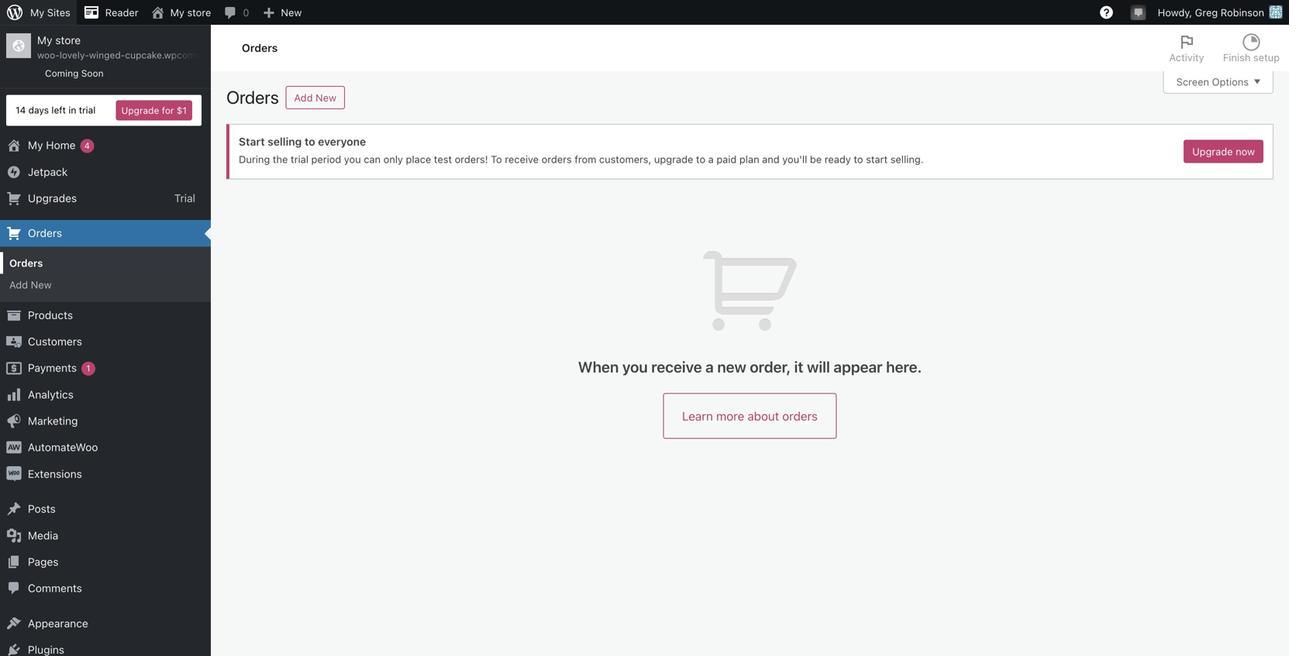 Task type: locate. For each thing, give the bounding box(es) containing it.
add new link up everyone
[[286, 86, 345, 109]]

days
[[28, 105, 49, 116]]

payments 1
[[28, 362, 90, 375]]

1 vertical spatial add new
[[9, 279, 52, 291]]

cupcake.wpcomstaging.com
[[125, 50, 249, 61]]

0 horizontal spatial receive
[[505, 153, 539, 165]]

1 horizontal spatial add new link
[[286, 86, 345, 109]]

upgrade left for
[[121, 105, 159, 116]]

paid
[[717, 153, 737, 165]]

order,
[[750, 358, 791, 376]]

store left the 0 link
[[187, 7, 211, 18]]

upgrade inside upgrade now link
[[1192, 146, 1233, 157]]

a
[[708, 153, 714, 165], [706, 358, 714, 376]]

when you receive a new order, it will appear here.
[[578, 358, 922, 376]]

0 horizontal spatial store
[[55, 34, 81, 47]]

orders down upgrades
[[28, 227, 62, 240]]

new for bottommost add new link
[[31, 279, 52, 291]]

options
[[1212, 76, 1249, 88]]

0 vertical spatial you
[[344, 153, 361, 165]]

new up everyone
[[316, 92, 336, 103]]

0 vertical spatial add new
[[294, 92, 336, 103]]

to
[[305, 135, 315, 148], [696, 153, 706, 165], [854, 153, 863, 165]]

store inside my store woo-lovely-winged-cupcake.wpcomstaging.com coming soon
[[55, 34, 81, 47]]

new right 0
[[281, 7, 302, 18]]

from
[[575, 153, 596, 165]]

trial
[[79, 105, 96, 116], [291, 153, 308, 165]]

2 horizontal spatial new
[[316, 92, 336, 103]]

receive inside start selling to everyone during the trial period you can only place test orders! to receive orders from customers, upgrade to a paid plan and you'll be ready to start selling.
[[505, 153, 539, 165]]

1 vertical spatial add
[[9, 279, 28, 291]]

screen options
[[1177, 76, 1249, 88]]

the
[[273, 153, 288, 165]]

marketing link
[[0, 408, 211, 435]]

my inside my store woo-lovely-winged-cupcake.wpcomstaging.com coming soon
[[37, 34, 52, 47]]

0 vertical spatial trial
[[79, 105, 96, 116]]

1 vertical spatial add new link
[[0, 274, 211, 296]]

trial right in
[[79, 105, 96, 116]]

1
[[86, 364, 90, 374]]

my store woo-lovely-winged-cupcake.wpcomstaging.com coming soon
[[37, 34, 249, 79]]

learn
[[682, 409, 713, 424]]

1 horizontal spatial you
[[622, 358, 648, 376]]

0 vertical spatial a
[[708, 153, 714, 165]]

orders inside start selling to everyone during the trial period you can only place test orders! to receive orders from customers, upgrade to a paid plan and you'll be ready to start selling.
[[542, 153, 572, 165]]

1 vertical spatial new
[[316, 92, 336, 103]]

start selling to everyone during the trial period you can only place test orders! to receive orders from customers, upgrade to a paid plan and you'll be ready to start selling.
[[239, 135, 924, 165]]

upgrade
[[654, 153, 693, 165]]

0 horizontal spatial add new link
[[0, 274, 211, 296]]

you inside start selling to everyone during the trial period you can only place test orders! to receive orders from customers, upgrade to a paid plan and you'll be ready to start selling.
[[344, 153, 361, 165]]

main menu navigation
[[0, 25, 249, 657]]

my up woo- at the top left of the page
[[37, 34, 52, 47]]

1 horizontal spatial new
[[281, 7, 302, 18]]

0 vertical spatial store
[[187, 7, 211, 18]]

0 vertical spatial receive
[[505, 153, 539, 165]]

1 horizontal spatial trial
[[291, 153, 308, 165]]

1 horizontal spatial store
[[187, 7, 211, 18]]

0 horizontal spatial new
[[31, 279, 52, 291]]

0 vertical spatial add new link
[[286, 86, 345, 109]]

sites
[[47, 7, 70, 18]]

new
[[281, 7, 302, 18], [316, 92, 336, 103], [31, 279, 52, 291]]

1 vertical spatial orders
[[782, 409, 818, 424]]

about
[[748, 409, 779, 424]]

add inside main menu navigation
[[9, 279, 28, 291]]

you
[[344, 153, 361, 165], [622, 358, 648, 376]]

payments
[[28, 362, 77, 375]]

new up products
[[31, 279, 52, 291]]

1 horizontal spatial add new
[[294, 92, 336, 103]]

0 horizontal spatial you
[[344, 153, 361, 165]]

new for top add new link
[[316, 92, 336, 103]]

new inside new link
[[281, 7, 302, 18]]

activity
[[1170, 52, 1205, 63]]

add new inside main menu navigation
[[9, 279, 52, 291]]

orders left 'from'
[[542, 153, 572, 165]]

you'll
[[782, 153, 807, 165]]

a left paid
[[708, 153, 714, 165]]

add new
[[294, 92, 336, 103], [9, 279, 52, 291]]

trial right the
[[291, 153, 308, 165]]

a left new
[[706, 358, 714, 376]]

0 horizontal spatial upgrade
[[121, 105, 159, 116]]

$1
[[177, 105, 187, 116]]

1 vertical spatial a
[[706, 358, 714, 376]]

store for my store
[[187, 7, 211, 18]]

1 horizontal spatial orders
[[782, 409, 818, 424]]

to up period
[[305, 135, 315, 148]]

2 vertical spatial new
[[31, 279, 52, 291]]

my up cupcake.wpcomstaging.com
[[170, 7, 184, 18]]

orders right about at bottom right
[[782, 409, 818, 424]]

when
[[578, 358, 619, 376]]

for
[[162, 105, 174, 116]]

orders
[[242, 42, 278, 54], [226, 87, 279, 108], [28, 227, 62, 240], [9, 257, 43, 269]]

my
[[30, 7, 44, 18], [170, 7, 184, 18], [37, 34, 52, 47], [28, 139, 43, 152]]

receive up learn at the right of page
[[651, 358, 702, 376]]

receive right "to" on the left of the page
[[505, 153, 539, 165]]

1 horizontal spatial add
[[294, 92, 313, 103]]

appearance link
[[0, 611, 211, 637]]

1 vertical spatial store
[[55, 34, 81, 47]]

analytics link
[[0, 382, 211, 408]]

0 vertical spatial new
[[281, 7, 302, 18]]

extensions link
[[0, 461, 211, 488]]

upgrade for upgrade for $1
[[121, 105, 159, 116]]

plan
[[739, 153, 759, 165]]

toolbar navigation
[[0, 0, 1289, 28]]

0 horizontal spatial trial
[[79, 105, 96, 116]]

here.
[[886, 358, 922, 376]]

learn more about orders link
[[663, 394, 837, 439]]

1 vertical spatial orders link
[[0, 252, 211, 274]]

add new up everyone
[[294, 92, 336, 103]]

add new link up products link
[[0, 274, 211, 296]]

activity button
[[1160, 25, 1214, 71]]

tab list containing activity
[[1160, 25, 1289, 71]]

2 orders link from the top
[[0, 252, 211, 274]]

screen options button
[[1163, 71, 1274, 94]]

1 vertical spatial receive
[[651, 358, 702, 376]]

you left 'can'
[[344, 153, 361, 165]]

pages
[[28, 556, 58, 569]]

receive
[[505, 153, 539, 165], [651, 358, 702, 376]]

store up lovely-
[[55, 34, 81, 47]]

1 horizontal spatial receive
[[651, 358, 702, 376]]

my left home
[[28, 139, 43, 152]]

add new link
[[286, 86, 345, 109], [0, 274, 211, 296]]

store for my store woo-lovely-winged-cupcake.wpcomstaging.com coming soon
[[55, 34, 81, 47]]

store
[[187, 7, 211, 18], [55, 34, 81, 47]]

new link
[[255, 0, 308, 25]]

appear
[[834, 358, 883, 376]]

my store link
[[145, 0, 217, 25]]

my left sites at the left
[[30, 7, 44, 18]]

2 horizontal spatial to
[[854, 153, 863, 165]]

orders link down jetpack 'link'
[[0, 220, 211, 247]]

upgrade left now
[[1192, 146, 1233, 157]]

upgrades
[[28, 192, 77, 205]]

my for my sites
[[30, 7, 44, 18]]

add up products
[[9, 279, 28, 291]]

new inside main menu navigation
[[31, 279, 52, 291]]

start
[[866, 153, 888, 165]]

0 vertical spatial orders
[[542, 153, 572, 165]]

0 horizontal spatial to
[[305, 135, 315, 148]]

my for my store woo-lovely-winged-cupcake.wpcomstaging.com coming soon
[[37, 34, 52, 47]]

orders link up products link
[[0, 252, 211, 274]]

to left start
[[854, 153, 863, 165]]

add new for top add new link
[[294, 92, 336, 103]]

to left paid
[[696, 153, 706, 165]]

finish setup button
[[1214, 25, 1289, 71]]

you right when
[[622, 358, 648, 376]]

0 horizontal spatial add new
[[9, 279, 52, 291]]

my sites
[[30, 7, 70, 18]]

reader
[[105, 7, 138, 18]]

0 horizontal spatial add
[[9, 279, 28, 291]]

add new up products
[[9, 279, 52, 291]]

1 vertical spatial upgrade
[[1192, 146, 1233, 157]]

14
[[16, 105, 26, 116]]

0 vertical spatial orders link
[[0, 220, 211, 247]]

add
[[294, 92, 313, 103], [9, 279, 28, 291]]

add up selling at the left of the page
[[294, 92, 313, 103]]

0 vertical spatial upgrade
[[121, 105, 159, 116]]

extensions
[[28, 468, 82, 481]]

tab list
[[1160, 25, 1289, 71]]

1 horizontal spatial upgrade
[[1192, 146, 1233, 157]]

1 vertical spatial trial
[[291, 153, 308, 165]]

0 horizontal spatial orders
[[542, 153, 572, 165]]

trial inside main menu navigation
[[79, 105, 96, 116]]

now
[[1236, 146, 1255, 157]]

left
[[51, 105, 66, 116]]

upgrade
[[121, 105, 159, 116], [1192, 146, 1233, 157]]

store inside toolbar navigation
[[187, 7, 211, 18]]

0 link
[[217, 0, 255, 25]]

jetpack
[[28, 165, 68, 178]]

start
[[239, 135, 265, 148]]

upgrade inside upgrade for $1 button
[[121, 105, 159, 116]]



Task type: describe. For each thing, give the bounding box(es) containing it.
upgrade for $1 button
[[116, 100, 192, 121]]

1 vertical spatial you
[[622, 358, 648, 376]]

add new for bottommost add new link
[[9, 279, 52, 291]]

test
[[434, 153, 452, 165]]

soon
[[81, 68, 104, 79]]

customers,
[[599, 153, 651, 165]]

howdy, greg robinson
[[1158, 7, 1264, 18]]

upgrade for $1
[[121, 105, 187, 116]]

orders up 'start'
[[226, 87, 279, 108]]

learn more about orders
[[682, 409, 818, 424]]

during
[[239, 153, 270, 165]]

media link
[[0, 523, 211, 549]]

selling.
[[891, 153, 924, 165]]

coming
[[45, 68, 79, 79]]

winged-
[[89, 50, 125, 61]]

appearance
[[28, 617, 88, 630]]

finish
[[1223, 52, 1251, 63]]

marketing
[[28, 415, 78, 428]]

trial inside start selling to everyone during the trial period you can only place test orders! to receive orders from customers, upgrade to a paid plan and you'll be ready to start selling.
[[291, 153, 308, 165]]

0
[[243, 7, 249, 18]]

my for my store
[[170, 7, 184, 18]]

orders!
[[455, 153, 488, 165]]

robinson
[[1221, 7, 1264, 18]]

be
[[810, 153, 822, 165]]

1 horizontal spatial to
[[696, 153, 706, 165]]

posts link
[[0, 496, 211, 523]]

period
[[311, 153, 341, 165]]

0 vertical spatial add
[[294, 92, 313, 103]]

screen
[[1177, 76, 1209, 88]]

customers link
[[0, 329, 211, 355]]

lovely-
[[60, 50, 89, 61]]

automatewoo
[[28, 441, 98, 454]]

selling
[[268, 135, 302, 148]]

1 orders link from the top
[[0, 220, 211, 247]]

it
[[794, 358, 803, 376]]

will
[[807, 358, 830, 376]]

notification image
[[1132, 5, 1145, 18]]

to
[[491, 153, 502, 165]]

analytics
[[28, 388, 74, 401]]

setup
[[1253, 52, 1280, 63]]

woo-
[[37, 50, 60, 61]]

pages link
[[0, 549, 211, 576]]

more
[[716, 409, 744, 424]]

reader link
[[77, 0, 145, 25]]

4
[[84, 141, 90, 151]]

orders down 0
[[242, 42, 278, 54]]

trial
[[174, 192, 195, 205]]

my store
[[170, 7, 211, 18]]

posts
[[28, 503, 56, 516]]

howdy,
[[1158, 7, 1192, 18]]

in
[[69, 105, 76, 116]]

new
[[717, 358, 746, 376]]

ready
[[825, 153, 851, 165]]

orders up products
[[9, 257, 43, 269]]

can
[[364, 153, 381, 165]]

products
[[28, 309, 73, 322]]

home
[[46, 139, 76, 152]]

everyone
[[318, 135, 366, 148]]

products link
[[0, 302, 211, 329]]

my home 4
[[28, 139, 90, 152]]

comments
[[28, 582, 82, 595]]

place
[[406, 153, 431, 165]]

my for my home 4
[[28, 139, 43, 152]]

and
[[762, 153, 780, 165]]

jetpack link
[[0, 159, 211, 185]]

upgrade for upgrade now
[[1192, 146, 1233, 157]]

upgrade now link
[[1184, 140, 1264, 163]]

14 days left in trial
[[16, 105, 96, 116]]

only
[[383, 153, 403, 165]]

my sites link
[[0, 0, 77, 25]]

greg
[[1195, 7, 1218, 18]]

media
[[28, 529, 58, 542]]

customers
[[28, 335, 82, 348]]

finish setup
[[1223, 52, 1280, 63]]

upgrade now
[[1192, 146, 1255, 157]]

a inside start selling to everyone during the trial period you can only place test orders! to receive orders from customers, upgrade to a paid plan and you'll be ready to start selling.
[[708, 153, 714, 165]]



Task type: vqa. For each thing, say whether or not it's contained in the screenshot.
'your'
no



